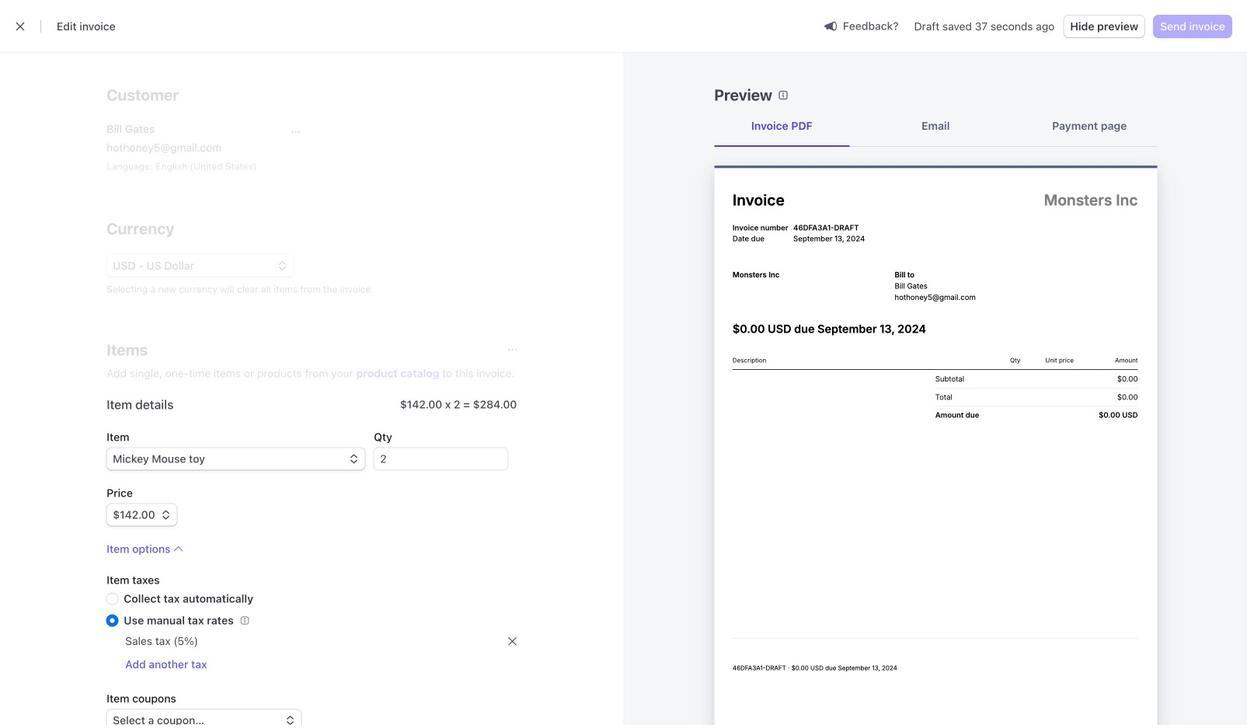 Task type: locate. For each thing, give the bounding box(es) containing it.
svg image
[[291, 128, 300, 137]]

None text field
[[374, 448, 508, 470]]

tab list
[[715, 106, 1158, 147]]

None radio
[[107, 594, 118, 604], [107, 615, 118, 626], [107, 594, 118, 604], [107, 615, 118, 626]]



Task type: vqa. For each thing, say whether or not it's contained in the screenshot.
tab list
yes



Task type: describe. For each thing, give the bounding box(es) containing it.
svg image
[[161, 510, 171, 520]]



